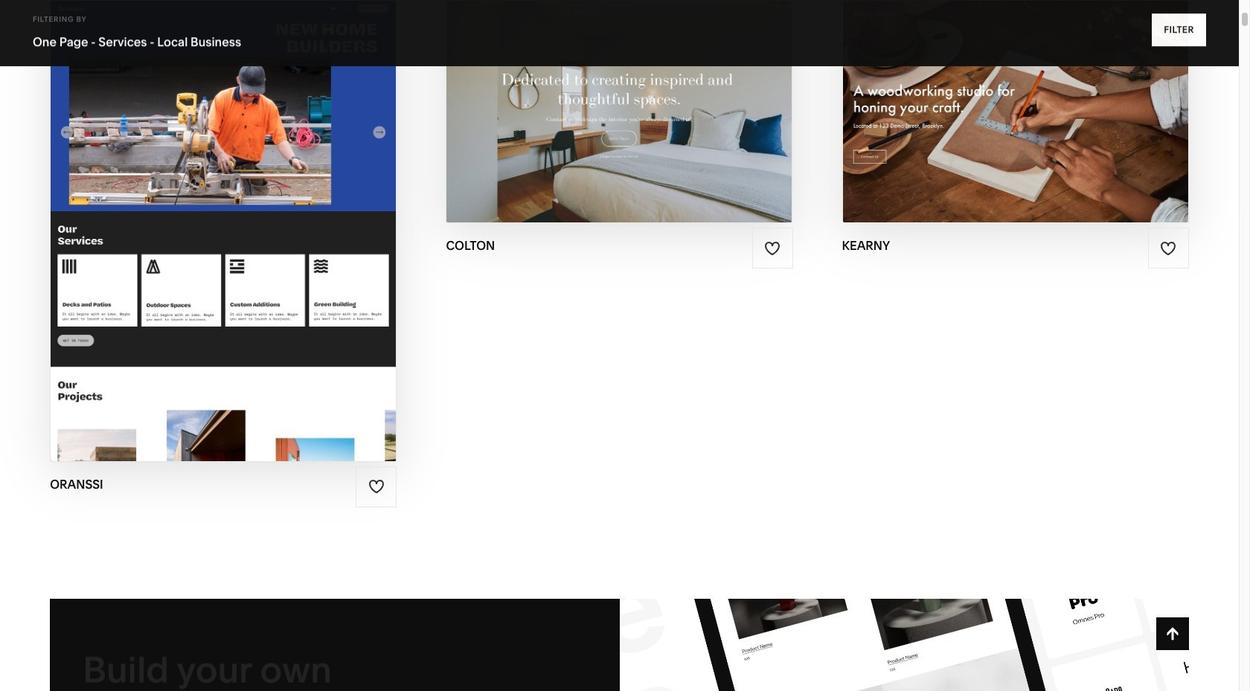 Task type: vqa. For each thing, say whether or not it's contained in the screenshot.
Back to top 'icon'
yes



Task type: describe. For each thing, give the bounding box(es) containing it.
add oranssi to your favorites list image
[[368, 479, 385, 495]]

back to top image
[[1165, 626, 1181, 642]]

add colton to your favorites list image
[[765, 240, 781, 257]]

preview of building your own template image
[[620, 599, 1189, 692]]

add kearny to your favorites list image
[[1161, 240, 1177, 257]]



Task type: locate. For each thing, give the bounding box(es) containing it.
kearny image
[[843, 1, 1189, 223]]

colton image
[[447, 1, 792, 223]]

oranssi image
[[51, 1, 396, 461]]



